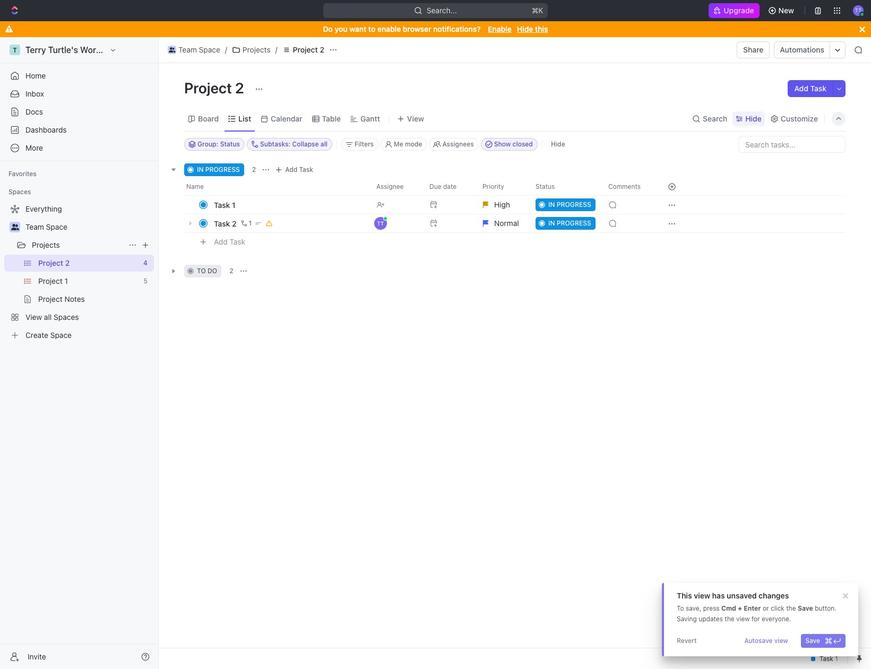 Task type: vqa. For each thing, say whether or not it's contained in the screenshot.
"Me" "button"
no



Task type: describe. For each thing, give the bounding box(es) containing it.
priority button
[[477, 179, 530, 196]]

spaces inside view all spaces link
[[54, 313, 79, 322]]

priority
[[483, 183, 505, 191]]

terry
[[26, 45, 46, 55]]

task 1
[[214, 201, 236, 210]]

comments
[[609, 183, 641, 191]]

all inside "sidebar" navigation
[[44, 313, 52, 322]]

high
[[495, 200, 511, 209]]

status inside dropdown button
[[536, 183, 555, 191]]

0 horizontal spatial add task
[[214, 237, 245, 246]]

save button
[[802, 635, 846, 649]]

cmd
[[722, 605, 737, 613]]

0 vertical spatial space
[[199, 45, 220, 54]]

project 1
[[38, 277, 68, 286]]

view for view
[[407, 114, 425, 123]]

upgrade
[[724, 6, 755, 15]]

team space inside tree
[[26, 223, 67, 232]]

0 vertical spatial project 2 link
[[280, 44, 327, 56]]

assignees button
[[430, 138, 479, 151]]

t
[[13, 46, 17, 54]]

save,
[[686, 605, 702, 613]]

view button
[[394, 106, 428, 131]]

projects inside tree
[[32, 241, 60, 250]]

revert button
[[673, 635, 702, 649]]

unsaved
[[727, 592, 757, 601]]

1 for project 1
[[65, 277, 68, 286]]

closed
[[513, 140, 533, 148]]

want
[[350, 24, 367, 33]]

terry turtle's workspace
[[26, 45, 124, 55]]

autosave
[[745, 638, 773, 646]]

view for this
[[695, 592, 711, 601]]

list
[[239, 114, 251, 123]]

2 vertical spatial add
[[214, 237, 228, 246]]

has
[[713, 592, 726, 601]]

me mode button
[[381, 138, 427, 151]]

show closed
[[494, 140, 533, 148]]

2 vertical spatial space
[[50, 331, 72, 340]]

click
[[771, 605, 785, 613]]

autosave view
[[745, 638, 789, 646]]

saving
[[677, 616, 698, 624]]

calendar link
[[269, 111, 303, 126]]

1 vertical spatial project 2 link
[[38, 255, 139, 272]]

date
[[444, 183, 457, 191]]

2 inside tree
[[65, 259, 70, 268]]

1 horizontal spatial the
[[787, 605, 797, 613]]

2 down do
[[320, 45, 325, 54]]

1 vertical spatial space
[[46, 223, 67, 232]]

filters button
[[342, 138, 379, 151]]

enter
[[744, 605, 762, 613]]

assignees
[[443, 140, 474, 148]]

notifications?
[[434, 24, 481, 33]]

this
[[677, 592, 693, 601]]

in for high
[[549, 201, 555, 209]]

1 vertical spatial the
[[725, 616, 735, 624]]

this
[[536, 24, 549, 33]]

progress for normal
[[557, 219, 592, 227]]

table
[[322, 114, 341, 123]]

filters
[[355, 140, 374, 148]]

2 horizontal spatial add
[[795, 84, 809, 93]]

docs link
[[4, 104, 154, 121]]

press
[[704, 605, 720, 613]]

Search tasks... text field
[[740, 137, 846, 152]]

hide inside dropdown button
[[746, 114, 762, 123]]

1 horizontal spatial project 2
[[184, 79, 247, 97]]

customize
[[781, 114, 819, 123]]

list link
[[237, 111, 251, 126]]

0 vertical spatial team
[[179, 45, 197, 54]]

in progress for normal
[[549, 219, 592, 227]]

view all spaces
[[26, 313, 79, 322]]

2 horizontal spatial add task
[[795, 84, 827, 93]]

in progress button for high
[[530, 196, 603, 215]]

task up customize
[[811, 84, 827, 93]]

status button
[[530, 179, 603, 196]]

create space link
[[4, 327, 152, 344]]

in for normal
[[549, 219, 555, 227]]

due date
[[430, 183, 457, 191]]

button.
[[816, 605, 837, 613]]

project notes link
[[38, 291, 152, 308]]

dashboards link
[[4, 122, 154, 139]]

user group image inside tree
[[11, 224, 19, 231]]

0 vertical spatial projects link
[[229, 44, 273, 56]]

notes
[[65, 295, 85, 304]]

enable
[[488, 24, 512, 33]]

view for autosave
[[775, 638, 789, 646]]

invite
[[28, 653, 46, 662]]

1 button
[[239, 218, 254, 229]]

search button
[[690, 111, 731, 126]]

inbox
[[26, 89, 44, 98]]

1 for task 1
[[232, 201, 236, 210]]

view all spaces link
[[4, 309, 152, 326]]

1 vertical spatial team space link
[[26, 219, 152, 236]]

search
[[703, 114, 728, 123]]

0 vertical spatial project 2
[[293, 45, 325, 54]]

home
[[26, 71, 46, 80]]

4
[[143, 259, 148, 267]]

table link
[[320, 111, 341, 126]]

favorites button
[[4, 168, 41, 181]]

user group image inside team space link
[[169, 47, 175, 53]]

2 horizontal spatial add task button
[[789, 80, 834, 97]]

name button
[[184, 179, 370, 196]]

1 vertical spatial to
[[197, 267, 206, 275]]

2 / from the left
[[276, 45, 278, 54]]

in progress for high
[[549, 201, 592, 209]]

save inside this view has unsaved changes to save, press cmd + enter or click the save button. saving updates the view for everyone.
[[799, 605, 814, 613]]

team inside "sidebar" navigation
[[26, 223, 44, 232]]

0 horizontal spatial tt button
[[370, 214, 423, 233]]

me
[[394, 140, 404, 148]]

assignee button
[[370, 179, 423, 196]]

1 inside button
[[249, 219, 252, 227]]

0 vertical spatial team space
[[179, 45, 220, 54]]

automations
[[781, 45, 825, 54]]

save inside button
[[806, 638, 821, 646]]

normal button
[[477, 214, 530, 233]]

collapse
[[292, 140, 319, 148]]

0 vertical spatial projects
[[243, 45, 271, 54]]

docs
[[26, 107, 43, 116]]

0 vertical spatial team space link
[[165, 44, 223, 56]]

terry turtle's workspace, , element
[[10, 45, 20, 55]]

hide inside button
[[551, 140, 566, 148]]

+
[[739, 605, 743, 613]]

task down 1 button on the left top of the page
[[230, 237, 245, 246]]

gantt link
[[359, 111, 380, 126]]

0 vertical spatial progress
[[205, 166, 240, 174]]

project for project 1 link
[[38, 277, 63, 286]]

task 2
[[214, 219, 237, 228]]

task 1 link
[[211, 197, 368, 213]]

project notes
[[38, 295, 85, 304]]

for
[[752, 616, 761, 624]]

2 left 1 button on the left top of the page
[[232, 219, 237, 228]]

sidebar navigation
[[0, 37, 161, 670]]



Task type: locate. For each thing, give the bounding box(es) containing it.
0 vertical spatial in
[[197, 166, 204, 174]]

project 2 up project 1
[[38, 259, 70, 268]]

0 vertical spatial spaces
[[9, 188, 31, 196]]

1 horizontal spatial user group image
[[169, 47, 175, 53]]

0 horizontal spatial user group image
[[11, 224, 19, 231]]

2 vertical spatial hide
[[551, 140, 566, 148]]

search...
[[427, 6, 457, 15]]

/
[[225, 45, 227, 54], [276, 45, 278, 54]]

1 inside tree
[[65, 277, 68, 286]]

0 horizontal spatial project 2
[[38, 259, 70, 268]]

0 horizontal spatial view
[[26, 313, 42, 322]]

5
[[144, 277, 148, 285]]

project 2 link down do
[[280, 44, 327, 56]]

create space
[[26, 331, 72, 340]]

add down task 2
[[214, 237, 228, 246]]

0 vertical spatial the
[[787, 605, 797, 613]]

1 horizontal spatial add task
[[285, 166, 314, 174]]

1 / from the left
[[225, 45, 227, 54]]

new button
[[764, 2, 801, 19]]

2 horizontal spatial hide
[[746, 114, 762, 123]]

project 2 link
[[280, 44, 327, 56], [38, 255, 139, 272]]

share
[[744, 45, 764, 54]]

1 horizontal spatial tt button
[[851, 2, 868, 19]]

add up name dropdown button
[[285, 166, 298, 174]]

0 vertical spatial status
[[220, 140, 240, 148]]

add task up customize
[[795, 84, 827, 93]]

⌘k
[[532, 6, 544, 15]]

0 vertical spatial user group image
[[169, 47, 175, 53]]

status right group:
[[220, 140, 240, 148]]

2 vertical spatial view
[[775, 638, 789, 646]]

user group image
[[169, 47, 175, 53], [11, 224, 19, 231]]

task down collapse
[[299, 166, 314, 174]]

1 up task 2
[[232, 201, 236, 210]]

favorites
[[9, 170, 37, 178]]

1 vertical spatial 1
[[249, 219, 252, 227]]

gantt
[[361, 114, 380, 123]]

1 inside "link"
[[232, 201, 236, 210]]

view up 'save,'
[[695, 592, 711, 601]]

spaces down project notes
[[54, 313, 79, 322]]

me mode
[[394, 140, 423, 148]]

1 horizontal spatial projects link
[[229, 44, 273, 56]]

view inside button
[[775, 638, 789, 646]]

task up task 2
[[214, 201, 230, 210]]

0 vertical spatial tt button
[[851, 2, 868, 19]]

1 horizontal spatial 1
[[232, 201, 236, 210]]

project 2 inside tree
[[38, 259, 70, 268]]

0 horizontal spatial tt
[[378, 220, 384, 227]]

more button
[[4, 140, 154, 157]]

view
[[407, 114, 425, 123], [26, 313, 42, 322]]

team space
[[179, 45, 220, 54], [26, 223, 67, 232]]

subtasks:
[[260, 140, 291, 148]]

spaces down favorites button
[[9, 188, 31, 196]]

calendar
[[271, 114, 303, 123]]

0 vertical spatial hide
[[517, 24, 534, 33]]

group:
[[198, 140, 219, 148]]

view down +
[[737, 616, 751, 624]]

save down button.
[[806, 638, 821, 646]]

0 horizontal spatial status
[[220, 140, 240, 148]]

2 vertical spatial add task
[[214, 237, 245, 246]]

1 vertical spatial in
[[549, 201, 555, 209]]

1 horizontal spatial status
[[536, 183, 555, 191]]

you
[[335, 24, 348, 33]]

this view has unsaved changes to save, press cmd + enter or click the save button. saving updates the view for everyone.
[[677, 592, 837, 624]]

1 horizontal spatial view
[[737, 616, 751, 624]]

0 horizontal spatial spaces
[[9, 188, 31, 196]]

1 vertical spatial hide
[[746, 114, 762, 123]]

home link
[[4, 67, 154, 84]]

to
[[677, 605, 685, 613]]

tree containing everything
[[4, 201, 154, 344]]

add task
[[795, 84, 827, 93], [285, 166, 314, 174], [214, 237, 245, 246]]

hide
[[517, 24, 534, 33], [746, 114, 762, 123], [551, 140, 566, 148]]

0 vertical spatial all
[[321, 140, 328, 148]]

1 vertical spatial project 2
[[184, 79, 247, 97]]

1 vertical spatial view
[[26, 313, 42, 322]]

0 vertical spatial add
[[795, 84, 809, 93]]

add task down task 2
[[214, 237, 245, 246]]

2 vertical spatial in progress
[[549, 219, 592, 227]]

0 horizontal spatial 1
[[65, 277, 68, 286]]

automations button
[[775, 42, 830, 58]]

everything
[[26, 205, 62, 214]]

2 vertical spatial project 2
[[38, 259, 70, 268]]

2 in progress button from the top
[[530, 214, 603, 233]]

progress for high
[[557, 201, 592, 209]]

everything link
[[4, 201, 152, 218]]

2
[[320, 45, 325, 54], [235, 79, 244, 97], [252, 166, 256, 174], [232, 219, 237, 228], [65, 259, 70, 268], [230, 267, 234, 275]]

add up customize
[[795, 84, 809, 93]]

0 horizontal spatial team space
[[26, 223, 67, 232]]

1 vertical spatial in progress
[[549, 201, 592, 209]]

normal
[[495, 219, 519, 228]]

task inside "link"
[[214, 201, 230, 210]]

1 up project notes
[[65, 277, 68, 286]]

2 up name dropdown button
[[252, 166, 256, 174]]

project 2 link up project 1 link
[[38, 255, 139, 272]]

to do
[[197, 267, 217, 275]]

project for the bottom project 2 link
[[38, 259, 63, 268]]

board link
[[196, 111, 219, 126]]

add task button down task 2
[[209, 236, 250, 249]]

0 horizontal spatial all
[[44, 313, 52, 322]]

project for project notes link
[[38, 295, 63, 304]]

1 vertical spatial add
[[285, 166, 298, 174]]

1
[[232, 201, 236, 210], [249, 219, 252, 227], [65, 277, 68, 286]]

tt button
[[851, 2, 868, 19], [370, 214, 423, 233]]

1 vertical spatial status
[[536, 183, 555, 191]]

enable
[[378, 24, 401, 33]]

0 horizontal spatial projects link
[[32, 237, 124, 254]]

1 horizontal spatial all
[[321, 140, 328, 148]]

0 vertical spatial add task
[[795, 84, 827, 93]]

0 vertical spatial tt
[[856, 7, 863, 13]]

2 horizontal spatial project 2
[[293, 45, 325, 54]]

1 vertical spatial tt button
[[370, 214, 423, 233]]

view inside view button
[[407, 114, 425, 123]]

due
[[430, 183, 442, 191]]

1 vertical spatial save
[[806, 638, 821, 646]]

show
[[494, 140, 511, 148]]

1 vertical spatial tt
[[378, 220, 384, 227]]

1 vertical spatial user group image
[[11, 224, 19, 231]]

1 vertical spatial add task button
[[273, 164, 318, 176]]

the
[[787, 605, 797, 613], [725, 616, 735, 624]]

do
[[208, 267, 217, 275]]

status right priority "dropdown button"
[[536, 183, 555, 191]]

1 vertical spatial team space
[[26, 223, 67, 232]]

comments button
[[603, 179, 656, 196]]

hide right search
[[746, 114, 762, 123]]

all
[[321, 140, 328, 148], [44, 313, 52, 322]]

in
[[197, 166, 204, 174], [549, 201, 555, 209], [549, 219, 555, 227]]

1 vertical spatial progress
[[557, 201, 592, 209]]

0 vertical spatial to
[[369, 24, 376, 33]]

tree
[[4, 201, 154, 344]]

show closed button
[[481, 138, 538, 151]]

all right collapse
[[321, 140, 328, 148]]

1 horizontal spatial add
[[285, 166, 298, 174]]

0 horizontal spatial add
[[214, 237, 228, 246]]

view up the mode at the left top of the page
[[407, 114, 425, 123]]

board
[[198, 114, 219, 123]]

in progress button for normal
[[530, 214, 603, 233]]

2 vertical spatial add task button
[[209, 236, 250, 249]]

spaces
[[9, 188, 31, 196], [54, 313, 79, 322]]

hide left this
[[517, 24, 534, 33]]

1 horizontal spatial /
[[276, 45, 278, 54]]

1 in progress button from the top
[[530, 196, 603, 215]]

0 horizontal spatial add task button
[[209, 236, 250, 249]]

view up create
[[26, 313, 42, 322]]

to right want
[[369, 24, 376, 33]]

0 horizontal spatial to
[[197, 267, 206, 275]]

2 up list
[[235, 79, 244, 97]]

1 horizontal spatial hide
[[551, 140, 566, 148]]

1 vertical spatial spaces
[[54, 313, 79, 322]]

1 horizontal spatial team
[[179, 45, 197, 54]]

changes
[[759, 592, 790, 601]]

subtasks: collapse all
[[260, 140, 328, 148]]

due date button
[[423, 179, 477, 196]]

upgrade link
[[709, 3, 760, 18]]

0 horizontal spatial the
[[725, 616, 735, 624]]

or
[[763, 605, 770, 613]]

1 vertical spatial view
[[737, 616, 751, 624]]

0 horizontal spatial team space link
[[26, 219, 152, 236]]

view for view all spaces
[[26, 313, 42, 322]]

all up create space on the left of page
[[44, 313, 52, 322]]

0 horizontal spatial view
[[695, 592, 711, 601]]

project 2 down do
[[293, 45, 325, 54]]

1 horizontal spatial to
[[369, 24, 376, 33]]

0 horizontal spatial project 2 link
[[38, 255, 139, 272]]

team
[[179, 45, 197, 54], [26, 223, 44, 232]]

hide button
[[547, 138, 570, 151]]

2 vertical spatial in
[[549, 219, 555, 227]]

the right click
[[787, 605, 797, 613]]

more
[[26, 143, 43, 152]]

0 horizontal spatial hide
[[517, 24, 534, 33]]

view inside view all spaces link
[[26, 313, 42, 322]]

view down everyone. in the bottom right of the page
[[775, 638, 789, 646]]

0 horizontal spatial /
[[225, 45, 227, 54]]

0 vertical spatial in progress
[[197, 166, 240, 174]]

the down cmd
[[725, 616, 735, 624]]

hide right the closed
[[551, 140, 566, 148]]

add task button up customize
[[789, 80, 834, 97]]

task down task 1
[[214, 219, 230, 228]]

1 horizontal spatial tt
[[856, 7, 863, 13]]

1 right task 2
[[249, 219, 252, 227]]

2 up project 1
[[65, 259, 70, 268]]

dashboards
[[26, 125, 67, 134]]

to
[[369, 24, 376, 33], [197, 267, 206, 275]]

1 horizontal spatial add task button
[[273, 164, 318, 176]]

2 vertical spatial progress
[[557, 219, 592, 227]]

1 horizontal spatial team space
[[179, 45, 220, 54]]

view button
[[394, 111, 428, 126]]

share button
[[738, 41, 771, 58]]

task
[[811, 84, 827, 93], [299, 166, 314, 174], [214, 201, 230, 210], [214, 219, 230, 228], [230, 237, 245, 246]]

2 vertical spatial 1
[[65, 277, 68, 286]]

1 horizontal spatial project 2 link
[[280, 44, 327, 56]]

to left do
[[197, 267, 206, 275]]

0 horizontal spatial team
[[26, 223, 44, 232]]

view
[[695, 592, 711, 601], [737, 616, 751, 624], [775, 638, 789, 646]]

project 2
[[293, 45, 325, 54], [184, 79, 247, 97], [38, 259, 70, 268]]

save left button.
[[799, 605, 814, 613]]

group: status
[[198, 140, 240, 148]]

2 horizontal spatial view
[[775, 638, 789, 646]]

1 horizontal spatial view
[[407, 114, 425, 123]]

0 vertical spatial add task button
[[789, 80, 834, 97]]

1 horizontal spatial spaces
[[54, 313, 79, 322]]

inbox link
[[4, 86, 154, 103]]

project 2 up board
[[184, 79, 247, 97]]

tree inside "sidebar" navigation
[[4, 201, 154, 344]]

workspace
[[80, 45, 124, 55]]

add task button up name dropdown button
[[273, 164, 318, 176]]

create
[[26, 331, 48, 340]]

0 vertical spatial 1
[[232, 201, 236, 210]]

revert
[[677, 638, 697, 646]]

everyone.
[[762, 616, 792, 624]]

add task down subtasks: collapse all
[[285, 166, 314, 174]]

0 vertical spatial view
[[407, 114, 425, 123]]

1 vertical spatial add task
[[285, 166, 314, 174]]

hide button
[[733, 111, 766, 126]]

assignee
[[377, 183, 404, 191]]

2 right do
[[230, 267, 234, 275]]



